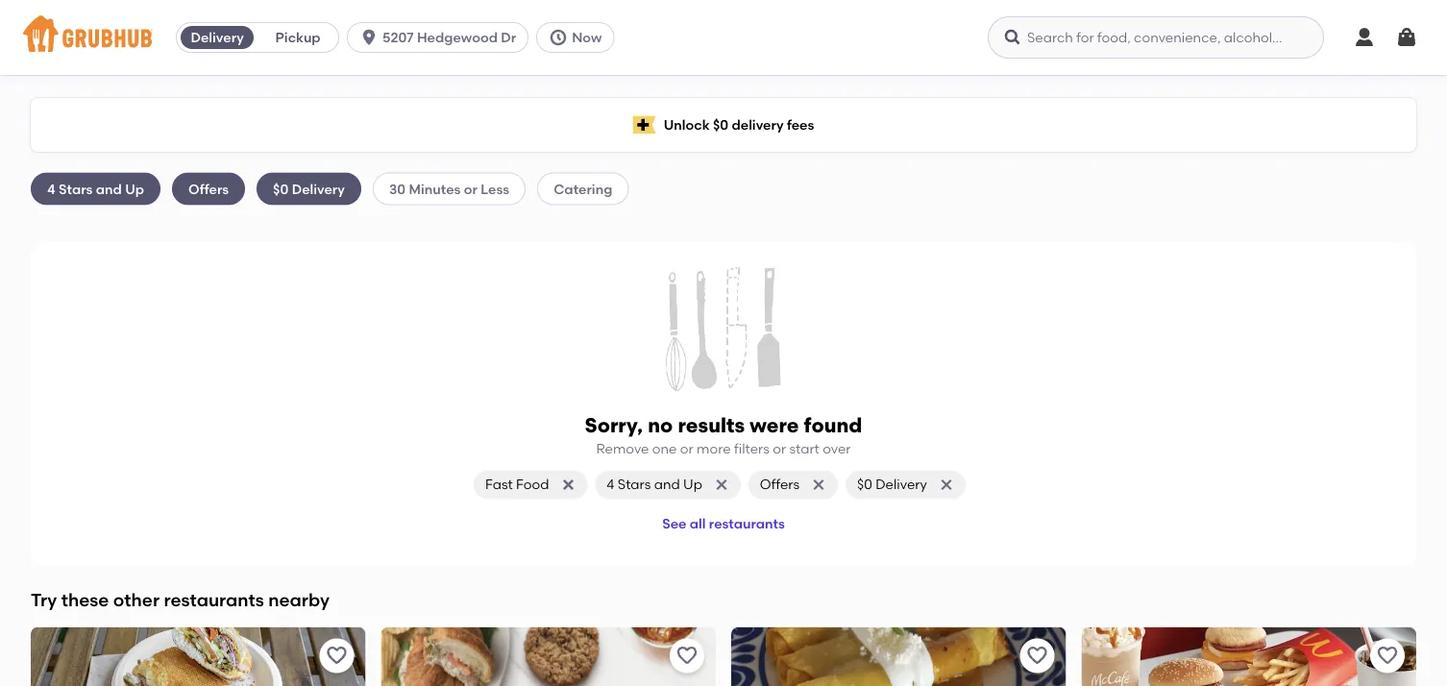 Task type: describe. For each thing, give the bounding box(es) containing it.
offers button
[[749, 470, 838, 499]]

30 minutes or less
[[389, 180, 510, 197]]

see all restaurants
[[662, 516, 785, 532]]

other
[[113, 589, 160, 610]]

4 inside button
[[607, 476, 615, 493]]

filters
[[734, 441, 770, 457]]

no
[[648, 413, 673, 438]]

results
[[678, 413, 745, 438]]

papalote taco house logo image
[[731, 627, 1066, 686]]

4 stars and up inside 4 stars and up button
[[607, 476, 702, 493]]

svg image inside offers button
[[811, 477, 827, 492]]

dr
[[501, 29, 516, 46]]

try
[[31, 589, 57, 610]]

see
[[662, 516, 687, 532]]

one
[[652, 441, 677, 457]]

nearby
[[268, 589, 330, 610]]

delivery inside main navigation navigation
[[191, 29, 244, 46]]

save this restaurant button for la madeleine logo
[[670, 639, 704, 673]]

30
[[389, 180, 406, 197]]

unlock
[[664, 117, 710, 133]]

5207 hedgewood dr
[[383, 29, 516, 46]]

hedgewood
[[417, 29, 498, 46]]

over
[[823, 441, 851, 457]]

1 horizontal spatial or
[[680, 441, 694, 457]]

all
[[690, 516, 706, 532]]

save this restaurant image
[[1376, 644, 1399, 668]]

delivery
[[732, 117, 784, 133]]

see all restaurants button
[[655, 507, 793, 541]]

try these other restaurants nearby
[[31, 589, 330, 610]]

less
[[481, 180, 510, 197]]

$0 delivery inside button
[[857, 476, 927, 493]]

0 vertical spatial $0
[[713, 117, 729, 133]]

1 horizontal spatial svg image
[[1353, 26, 1376, 49]]

0 vertical spatial offers
[[188, 180, 229, 197]]

0 horizontal spatial $0
[[273, 180, 289, 197]]

svg image inside now button
[[549, 28, 568, 47]]

remove
[[596, 441, 649, 457]]

fast food
[[485, 476, 549, 493]]

svg image inside the fast food button
[[561, 477, 576, 492]]

start
[[790, 441, 820, 457]]

1 horizontal spatial delivery
[[292, 180, 345, 197]]

mcdonald's logo image
[[1082, 627, 1417, 686]]

fast
[[485, 476, 513, 493]]

save this restaurant image for snarf's sandwiches logo
[[325, 644, 348, 668]]

$0 delivery button
[[846, 470, 966, 499]]

0 horizontal spatial restaurants
[[164, 589, 264, 610]]

no results image
[[666, 267, 781, 392]]

save this restaurant button for papalote taco house logo
[[1020, 639, 1055, 673]]

2 horizontal spatial or
[[773, 441, 786, 457]]

catering
[[554, 180, 613, 197]]



Task type: vqa. For each thing, say whether or not it's contained in the screenshot.
top Select
no



Task type: locate. For each thing, give the bounding box(es) containing it.
sorry,
[[585, 413, 643, 438]]

fast food button
[[474, 470, 588, 499]]

1 horizontal spatial $0 delivery
[[857, 476, 927, 493]]

grubhub plus flag logo image
[[633, 116, 656, 134]]

1 vertical spatial 4 stars and up
[[607, 476, 702, 493]]

0 horizontal spatial $0 delivery
[[273, 180, 345, 197]]

0 vertical spatial delivery
[[191, 29, 244, 46]]

save this restaurant image
[[325, 644, 348, 668], [676, 644, 699, 668], [1026, 644, 1049, 668]]

$0 delivery down found
[[857, 476, 927, 493]]

0 vertical spatial stars
[[59, 180, 93, 197]]

1 horizontal spatial restaurants
[[709, 516, 785, 532]]

1 vertical spatial $0
[[273, 180, 289, 197]]

main navigation navigation
[[0, 0, 1447, 75]]

0 vertical spatial 4
[[47, 180, 55, 197]]

svg image
[[1396, 26, 1419, 49], [549, 28, 568, 47], [1003, 28, 1023, 47], [561, 477, 576, 492], [714, 477, 729, 492], [811, 477, 827, 492], [939, 477, 954, 492]]

la madeleine logo image
[[381, 627, 716, 686]]

5207 hedgewood dr button
[[347, 22, 536, 53]]

2 save this restaurant image from the left
[[676, 644, 699, 668]]

up inside button
[[683, 476, 702, 493]]

3 save this restaurant image from the left
[[1026, 644, 1049, 668]]

0 horizontal spatial save this restaurant image
[[325, 644, 348, 668]]

0 vertical spatial restaurants
[[709, 516, 785, 532]]

restaurants inside button
[[709, 516, 785, 532]]

0 horizontal spatial offers
[[188, 180, 229, 197]]

or left the less
[[464, 180, 478, 197]]

2 horizontal spatial save this restaurant image
[[1026, 644, 1049, 668]]

4 stars and up button
[[595, 470, 741, 499]]

4 stars and up
[[47, 180, 144, 197], [607, 476, 702, 493]]

fees
[[787, 117, 814, 133]]

4
[[47, 180, 55, 197], [607, 476, 615, 493]]

these
[[61, 589, 109, 610]]

offers
[[188, 180, 229, 197], [760, 476, 800, 493]]

1 save this restaurant button from the left
[[320, 639, 354, 673]]

0 horizontal spatial and
[[96, 180, 122, 197]]

svg image
[[1353, 26, 1376, 49], [360, 28, 379, 47]]

or right one
[[680, 441, 694, 457]]

1 vertical spatial up
[[683, 476, 702, 493]]

2 save this restaurant button from the left
[[670, 639, 704, 673]]

found
[[804, 413, 863, 438]]

or down the "were"
[[773, 441, 786, 457]]

save this restaurant button
[[320, 639, 354, 673], [670, 639, 704, 673], [1020, 639, 1055, 673], [1371, 639, 1405, 673]]

1 vertical spatial delivery
[[292, 180, 345, 197]]

save this restaurant image for la madeleine logo
[[676, 644, 699, 668]]

0 horizontal spatial stars
[[59, 180, 93, 197]]

0 horizontal spatial or
[[464, 180, 478, 197]]

pickup
[[275, 29, 321, 46]]

$0 delivery left 30
[[273, 180, 345, 197]]

svg image inside $0 delivery button
[[939, 477, 954, 492]]

or
[[464, 180, 478, 197], [680, 441, 694, 457], [773, 441, 786, 457]]

stars inside button
[[618, 476, 651, 493]]

$0 delivery
[[273, 180, 345, 197], [857, 476, 927, 493]]

$0
[[713, 117, 729, 133], [273, 180, 289, 197], [857, 476, 873, 493]]

delivery
[[191, 29, 244, 46], [292, 180, 345, 197], [876, 476, 927, 493]]

pickup button
[[258, 22, 338, 53]]

1 horizontal spatial offers
[[760, 476, 800, 493]]

sorry, no results were found remove one or more filters or start over
[[585, 413, 863, 457]]

save this restaurant image for papalote taco house logo
[[1026, 644, 1049, 668]]

1 vertical spatial offers
[[760, 476, 800, 493]]

2 vertical spatial delivery
[[876, 476, 927, 493]]

0 vertical spatial 4 stars and up
[[47, 180, 144, 197]]

1 horizontal spatial save this restaurant image
[[676, 644, 699, 668]]

2 horizontal spatial delivery
[[876, 476, 927, 493]]

1 vertical spatial 4
[[607, 476, 615, 493]]

3 save this restaurant button from the left
[[1020, 639, 1055, 673]]

and inside button
[[654, 476, 680, 493]]

1 save this restaurant image from the left
[[325, 644, 348, 668]]

1 vertical spatial $0 delivery
[[857, 476, 927, 493]]

and
[[96, 180, 122, 197], [654, 476, 680, 493]]

1 vertical spatial stars
[[618, 476, 651, 493]]

offers inside button
[[760, 476, 800, 493]]

more
[[697, 441, 731, 457]]

2 horizontal spatial $0
[[857, 476, 873, 493]]

1 horizontal spatial and
[[654, 476, 680, 493]]

delivery button
[[177, 22, 258, 53]]

1 horizontal spatial 4
[[607, 476, 615, 493]]

1 vertical spatial restaurants
[[164, 589, 264, 610]]

0 horizontal spatial up
[[125, 180, 144, 197]]

0 vertical spatial and
[[96, 180, 122, 197]]

svg image inside 4 stars and up button
[[714, 477, 729, 492]]

now button
[[536, 22, 622, 53]]

svg image inside 5207 hedgewood dr button
[[360, 28, 379, 47]]

0 horizontal spatial 4
[[47, 180, 55, 197]]

1 horizontal spatial stars
[[618, 476, 651, 493]]

4 save this restaurant button from the left
[[1371, 639, 1405, 673]]

were
[[750, 413, 799, 438]]

Search for food, convenience, alcohol... search field
[[988, 16, 1324, 59]]

unlock $0 delivery fees
[[664, 117, 814, 133]]

restaurants right all
[[709, 516, 785, 532]]

2 vertical spatial $0
[[857, 476, 873, 493]]

1 horizontal spatial 4 stars and up
[[607, 476, 702, 493]]

up
[[125, 180, 144, 197], [683, 476, 702, 493]]

restaurants up snarf's sandwiches logo
[[164, 589, 264, 610]]

minutes
[[409, 180, 461, 197]]

1 vertical spatial and
[[654, 476, 680, 493]]

0 horizontal spatial delivery
[[191, 29, 244, 46]]

0 vertical spatial up
[[125, 180, 144, 197]]

0 vertical spatial $0 delivery
[[273, 180, 345, 197]]

5207
[[383, 29, 414, 46]]

save this restaurant button for snarf's sandwiches logo
[[320, 639, 354, 673]]

now
[[572, 29, 602, 46]]

0 horizontal spatial svg image
[[360, 28, 379, 47]]

food
[[516, 476, 549, 493]]

snarf's sandwiches logo image
[[31, 627, 366, 686]]

0 horizontal spatial 4 stars and up
[[47, 180, 144, 197]]

1 horizontal spatial up
[[683, 476, 702, 493]]

save this restaurant button for mcdonald's logo
[[1371, 639, 1405, 673]]

restaurants
[[709, 516, 785, 532], [164, 589, 264, 610]]

1 horizontal spatial $0
[[713, 117, 729, 133]]

$0 inside button
[[857, 476, 873, 493]]

stars
[[59, 180, 93, 197], [618, 476, 651, 493]]



